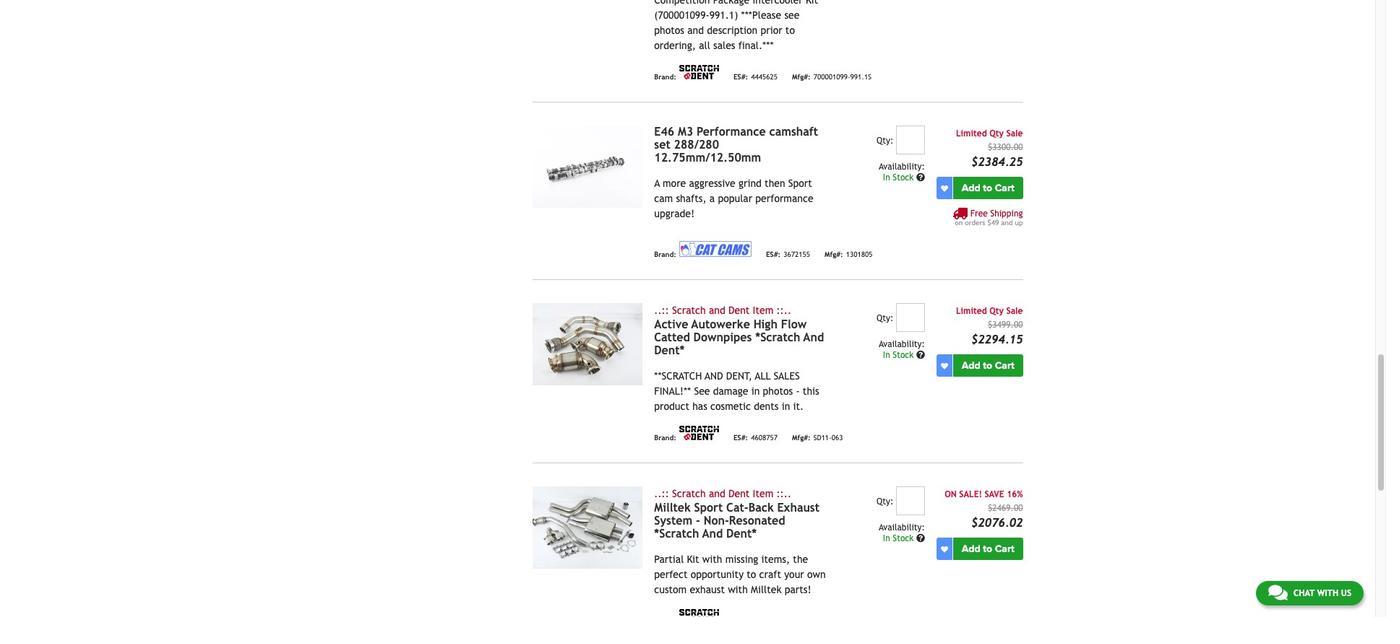 Task type: locate. For each thing, give the bounding box(es) containing it.
0 horizontal spatial and
[[702, 528, 723, 541]]

add to cart button for $2076.02
[[953, 539, 1023, 561]]

stock
[[893, 173, 914, 183], [893, 351, 914, 361], [893, 534, 914, 544]]

dent* down active
[[654, 344, 685, 358]]

sport left cat-
[[694, 502, 723, 515]]

all
[[755, 371, 771, 382]]

2 add from the top
[[962, 360, 981, 372]]

and for active autowerke high flow catted downpipes *scratch and dent*
[[709, 305, 725, 317]]

downpipes
[[694, 331, 752, 345]]

add down $2294.15
[[962, 360, 981, 372]]

with down opportunity
[[728, 585, 748, 596]]

1 horizontal spatial sport
[[788, 178, 812, 189]]

sport inside scratch and dent item milltek sport cat-back exhaust system - non-resonated *scratch and dent*
[[694, 502, 723, 515]]

to down $2076.02
[[983, 544, 992, 556]]

brand: down the upgrade!
[[654, 251, 676, 259]]

1 dent from the top
[[728, 305, 750, 317]]

0 horizontal spatial in
[[751, 386, 760, 398]]

es#: for $2294.15
[[734, 434, 748, 442]]

2 add to wish list image from the top
[[941, 363, 948, 370]]

system
[[654, 515, 693, 528]]

sale for $2384.25
[[1006, 129, 1023, 139]]

chat with us link
[[1256, 582, 1364, 606]]

**scratch
[[654, 371, 702, 382]]

1 vertical spatial in stock
[[883, 351, 916, 361]]

item for cat-
[[753, 489, 774, 500]]

2 vertical spatial cart
[[995, 544, 1014, 556]]

and up autowerke
[[709, 305, 725, 317]]

1 vertical spatial question circle image
[[916, 351, 925, 360]]

this
[[803, 386, 819, 398]]

with
[[702, 554, 722, 566], [728, 585, 748, 596], [1317, 589, 1339, 599]]

0 vertical spatial add to cart button
[[953, 177, 1023, 200]]

dent inside scratch and dent item milltek sport cat-back exhaust system - non-resonated *scratch and dent*
[[728, 489, 750, 500]]

brand: down the product
[[654, 434, 676, 442]]

scratch & dent - corporate logo image down has
[[679, 427, 719, 441]]

1 vertical spatial mfg#:
[[825, 251, 843, 259]]

see
[[694, 386, 710, 398]]

None number field
[[896, 126, 925, 155], [896, 304, 925, 333], [896, 487, 925, 516], [896, 126, 925, 155], [896, 304, 925, 333], [896, 487, 925, 516]]

1 stock from the top
[[893, 173, 914, 183]]

add up free
[[962, 182, 981, 195]]

brand: for $2294.15
[[654, 434, 676, 442]]

0 vertical spatial stock
[[893, 173, 914, 183]]

in stock for $2384.25
[[883, 173, 916, 183]]

1 cart from the top
[[995, 182, 1014, 195]]

sale inside limited qty sale $3300.00 $2384.25
[[1006, 129, 1023, 139]]

limited inside limited qty sale $3499.00 $2294.15
[[956, 307, 987, 317]]

0 vertical spatial availability:
[[879, 162, 925, 172]]

0 vertical spatial scratch & dent - corporate logo image
[[679, 65, 719, 80]]

2 vertical spatial es#:
[[734, 434, 748, 442]]

1 horizontal spatial dent*
[[726, 528, 757, 541]]

12.75mm/12.50mm
[[654, 151, 761, 165]]

0 vertical spatial dent*
[[654, 344, 685, 358]]

2 qty from the top
[[990, 307, 1004, 317]]

sport up performance
[[788, 178, 812, 189]]

2 vertical spatial add
[[962, 544, 981, 556]]

288/280
[[674, 138, 719, 152]]

scratch inside scratch and dent item active autowerke high flow catted downpipes *scratch and dent*
[[672, 305, 706, 317]]

cart down $2294.15
[[995, 360, 1014, 372]]

final!**
[[654, 386, 691, 398]]

and up the non-
[[709, 489, 725, 500]]

qty
[[990, 129, 1004, 139], [990, 307, 1004, 317]]

0 vertical spatial sale
[[1006, 129, 1023, 139]]

1 scratch from the top
[[672, 305, 706, 317]]

1 vertical spatial -
[[696, 515, 700, 528]]

limited
[[956, 129, 987, 139], [956, 307, 987, 317]]

1 vertical spatial brand:
[[654, 251, 676, 259]]

add to cart button for $2384.25
[[953, 177, 1023, 200]]

- inside scratch and dent item milltek sport cat-back exhaust system - non-resonated *scratch and dent*
[[696, 515, 700, 528]]

1 add from the top
[[962, 182, 981, 195]]

cosmetic
[[711, 401, 751, 413]]

item up back
[[753, 489, 774, 500]]

1 in stock from the top
[[883, 173, 916, 183]]

1 vertical spatial scratch
[[672, 489, 706, 500]]

0 vertical spatial brand:
[[654, 73, 676, 81]]

to
[[983, 182, 992, 195], [983, 360, 992, 372], [983, 544, 992, 556], [747, 570, 756, 581]]

brand: up e46
[[654, 73, 676, 81]]

es#4430769 - ssxau409sd - milltek sport cat-back exhaust system - non-resonated *scratch and dent* - partial kit with missing items, the perfect opportunity to craft your own custom exhaust with milltek parts! - scratch & dent - audi image
[[533, 487, 643, 570]]

1 vertical spatial milltek
[[751, 585, 782, 596]]

autowerke
[[691, 318, 750, 332]]

mfg#: for $2384.25
[[825, 251, 843, 259]]

es#: left the 4608757
[[734, 434, 748, 442]]

in
[[751, 386, 760, 398], [782, 401, 790, 413]]

question circle image
[[916, 174, 925, 182], [916, 351, 925, 360]]

and
[[804, 331, 824, 345], [702, 528, 723, 541]]

and left up at right
[[1001, 219, 1013, 227]]

qty inside limited qty sale $3300.00 $2384.25
[[990, 129, 1004, 139]]

2 vertical spatial in
[[883, 534, 890, 544]]

0 horizontal spatial dent*
[[654, 344, 685, 358]]

milltek inside "partial kit with missing items, the perfect opportunity to craft your own custom exhaust with milltek parts!"
[[751, 585, 782, 596]]

2 question circle image from the top
[[916, 351, 925, 360]]

high
[[754, 318, 778, 332]]

and inside scratch and dent item milltek sport cat-back exhaust system - non-resonated *scratch and dent*
[[702, 528, 723, 541]]

2 availability: from the top
[[879, 340, 925, 350]]

4608757
[[751, 434, 778, 442]]

1 vertical spatial es#:
[[766, 251, 781, 259]]

add to cart up free
[[962, 182, 1014, 195]]

add to cart
[[962, 182, 1014, 195], [962, 360, 1014, 372], [962, 544, 1014, 556]]

1 vertical spatial sale
[[1006, 307, 1023, 317]]

2 in from the top
[[883, 351, 890, 361]]

0 vertical spatial item
[[753, 305, 774, 317]]

with up opportunity
[[702, 554, 722, 566]]

dent inside scratch and dent item active autowerke high flow catted downpipes *scratch and dent*
[[728, 305, 750, 317]]

question circle image for $2384.25
[[916, 174, 925, 182]]

qty: for $2384.25
[[877, 136, 894, 146]]

qty:
[[877, 136, 894, 146], [877, 314, 894, 324], [877, 497, 894, 507]]

qty: for $2294.15
[[877, 314, 894, 324]]

milltek left the non-
[[654, 502, 691, 515]]

3 stock from the top
[[893, 534, 914, 544]]

1 qty from the top
[[990, 129, 1004, 139]]

sport inside a more aggressive grind then sport cam shafts, a popular performance upgrade!
[[788, 178, 812, 189]]

camshaft
[[769, 125, 818, 139]]

add to cart button down $2294.15
[[953, 355, 1023, 377]]

0 vertical spatial in
[[883, 173, 890, 183]]

2 vertical spatial and
[[709, 489, 725, 500]]

stock for $2384.25
[[893, 173, 914, 183]]

3 add to wish list image from the top
[[941, 546, 948, 553]]

1 in from the top
[[883, 173, 890, 183]]

1 horizontal spatial with
[[728, 585, 748, 596]]

1 qty: from the top
[[877, 136, 894, 146]]

0 vertical spatial scratch
[[672, 305, 706, 317]]

sport for -
[[694, 502, 723, 515]]

0 vertical spatial add
[[962, 182, 981, 195]]

3 in stock from the top
[[883, 534, 916, 544]]

and inside scratch and dent item milltek sport cat-back exhaust system - non-resonated *scratch and dent*
[[709, 489, 725, 500]]

$2076.02
[[971, 517, 1023, 531]]

1 horizontal spatial -
[[796, 386, 800, 398]]

cart down $2076.02
[[995, 544, 1014, 556]]

qty up '$3499.00'
[[990, 307, 1004, 317]]

item up the high
[[753, 305, 774, 317]]

cart up 'shipping' at the right of the page
[[995, 182, 1014, 195]]

3 add to cart from the top
[[962, 544, 1014, 556]]

1 item from the top
[[753, 305, 774, 317]]

sale up '$3499.00'
[[1006, 307, 1023, 317]]

to down $2294.15
[[983, 360, 992, 372]]

**scratch and dent, all sales final!**  see damage in photos - this product has cosmetic dents in it.
[[654, 371, 819, 413]]

1 vertical spatial qty:
[[877, 314, 894, 324]]

add to wish list image
[[941, 185, 948, 192], [941, 363, 948, 370], [941, 546, 948, 553]]

in down the all
[[751, 386, 760, 398]]

scratch & dent - corporate logo image for es#: 4445625
[[679, 65, 719, 80]]

1 horizontal spatial in
[[782, 401, 790, 413]]

0 vertical spatial add to wish list image
[[941, 185, 948, 192]]

1 add to cart button from the top
[[953, 177, 1023, 200]]

0 horizontal spatial sport
[[694, 502, 723, 515]]

dent for high
[[728, 305, 750, 317]]

dent up autowerke
[[728, 305, 750, 317]]

2 vertical spatial add to cart button
[[953, 539, 1023, 561]]

qty up $3300.00
[[990, 129, 1004, 139]]

and
[[705, 371, 723, 382]]

1 vertical spatial add
[[962, 360, 981, 372]]

performance
[[755, 193, 813, 205]]

0 vertical spatial add to cart
[[962, 182, 1014, 195]]

3 availability: from the top
[[879, 523, 925, 534]]

in left it.
[[782, 401, 790, 413]]

upgrade!
[[654, 208, 695, 220]]

1 availability: from the top
[[879, 162, 925, 172]]

add to cart down $2076.02
[[962, 544, 1014, 556]]

1 vertical spatial sport
[[694, 502, 723, 515]]

1 horizontal spatial *scratch
[[755, 331, 800, 345]]

1 vertical spatial stock
[[893, 351, 914, 361]]

1 vertical spatial qty
[[990, 307, 1004, 317]]

mfg#: left "1301805"
[[825, 251, 843, 259]]

3 cart from the top
[[995, 544, 1014, 556]]

aggressive
[[689, 178, 736, 189]]

dents
[[754, 401, 779, 413]]

to up free
[[983, 182, 992, 195]]

*scratch up sales
[[755, 331, 800, 345]]

0 horizontal spatial *scratch
[[654, 528, 699, 541]]

2 vertical spatial availability:
[[879, 523, 925, 534]]

add for $2384.25
[[962, 182, 981, 195]]

0 vertical spatial and
[[1001, 219, 1013, 227]]

qty inside limited qty sale $3499.00 $2294.15
[[990, 307, 1004, 317]]

cat-
[[726, 502, 748, 515]]

1 vertical spatial in
[[883, 351, 890, 361]]

scratch
[[672, 305, 706, 317], [672, 489, 706, 500]]

2 limited from the top
[[956, 307, 987, 317]]

2 sale from the top
[[1006, 307, 1023, 317]]

limited up $2384.25
[[956, 129, 987, 139]]

1 vertical spatial item
[[753, 489, 774, 500]]

add to cart button down $2076.02
[[953, 539, 1023, 561]]

add to wish list image for $2294.15
[[941, 363, 948, 370]]

0 vertical spatial mfg#:
[[792, 73, 811, 81]]

es#:
[[734, 73, 748, 81], [766, 251, 781, 259], [734, 434, 748, 442]]

dent up cat-
[[728, 489, 750, 500]]

1 vertical spatial scratch & dent - corporate logo image
[[679, 427, 719, 441]]

question circle image for $2294.15
[[916, 351, 925, 360]]

scratch & dent - corporate logo image down the exhaust
[[679, 610, 719, 618]]

limited inside limited qty sale $3300.00 $2384.25
[[956, 129, 987, 139]]

1 vertical spatial and
[[709, 305, 725, 317]]

1 add to wish list image from the top
[[941, 185, 948, 192]]

2 item from the top
[[753, 489, 774, 500]]

sale for $2294.15
[[1006, 307, 1023, 317]]

0 vertical spatial limited
[[956, 129, 987, 139]]

0 horizontal spatial milltek
[[654, 502, 691, 515]]

1 vertical spatial dent*
[[726, 528, 757, 541]]

2 vertical spatial scratch & dent - corporate logo image
[[679, 610, 719, 618]]

1 scratch & dent - corporate logo image from the top
[[679, 65, 719, 80]]

brand:
[[654, 73, 676, 81], [654, 251, 676, 259], [654, 434, 676, 442]]

cat cams - corporate logo image
[[679, 242, 752, 257]]

2 scratch & dent - corporate logo image from the top
[[679, 427, 719, 441]]

it.
[[793, 401, 804, 413]]

limited up $2294.15
[[956, 307, 987, 317]]

0 vertical spatial sport
[[788, 178, 812, 189]]

0 vertical spatial qty:
[[877, 136, 894, 146]]

cart for $2294.15
[[995, 360, 1014, 372]]

1 vertical spatial limited
[[956, 307, 987, 317]]

3 scratch & dent - corporate logo image from the top
[[679, 610, 719, 618]]

sale inside limited qty sale $3499.00 $2294.15
[[1006, 307, 1023, 317]]

and inside free shipping on orders $49 and up
[[1001, 219, 1013, 227]]

qty: for $2076.02
[[877, 497, 894, 507]]

1 vertical spatial cart
[[995, 360, 1014, 372]]

dent*
[[654, 344, 685, 358], [726, 528, 757, 541]]

1 limited from the top
[[956, 129, 987, 139]]

milltek down craft
[[751, 585, 782, 596]]

in
[[883, 173, 890, 183], [883, 351, 890, 361], [883, 534, 890, 544]]

add for $2294.15
[[962, 360, 981, 372]]

es#: 3672155
[[766, 251, 810, 259]]

0 vertical spatial question circle image
[[916, 174, 925, 182]]

- left this
[[796, 386, 800, 398]]

1 sale from the top
[[1006, 129, 1023, 139]]

1 horizontal spatial milltek
[[751, 585, 782, 596]]

2 cart from the top
[[995, 360, 1014, 372]]

0 vertical spatial milltek
[[654, 502, 691, 515]]

2 vertical spatial add to wish list image
[[941, 546, 948, 553]]

milltek
[[654, 502, 691, 515], [751, 585, 782, 596]]

2 scratch from the top
[[672, 489, 706, 500]]

parts!
[[785, 585, 811, 596]]

3 in from the top
[[883, 534, 890, 544]]

chat with us
[[1294, 589, 1352, 599]]

sale
[[1006, 129, 1023, 139], [1006, 307, 1023, 317]]

1 vertical spatial *scratch
[[654, 528, 699, 541]]

0 vertical spatial and
[[804, 331, 824, 345]]

1 horizontal spatial and
[[804, 331, 824, 345]]

brand: for $2384.25
[[654, 251, 676, 259]]

0 vertical spatial qty
[[990, 129, 1004, 139]]

sport
[[788, 178, 812, 189], [694, 502, 723, 515]]

2 vertical spatial brand:
[[654, 434, 676, 442]]

0 vertical spatial dent
[[728, 305, 750, 317]]

2 in stock from the top
[[883, 351, 916, 361]]

3 qty: from the top
[[877, 497, 894, 507]]

2 vertical spatial stock
[[893, 534, 914, 544]]

scratch inside scratch and dent item milltek sport cat-back exhaust system - non-resonated *scratch and dent*
[[672, 489, 706, 500]]

- left the non-
[[696, 515, 700, 528]]

item for high
[[753, 305, 774, 317]]

2 vertical spatial add to cart
[[962, 544, 1014, 556]]

3 add to cart button from the top
[[953, 539, 1023, 561]]

scratch & dent - corporate logo image
[[679, 65, 719, 80], [679, 427, 719, 441], [679, 610, 719, 618]]

in stock for $2294.15
[[883, 351, 916, 361]]

and inside scratch and dent item active autowerke high flow catted downpipes *scratch and dent*
[[709, 305, 725, 317]]

with left us
[[1317, 589, 1339, 599]]

cam
[[654, 193, 673, 205]]

1 vertical spatial add to wish list image
[[941, 363, 948, 370]]

2 dent from the top
[[728, 489, 750, 500]]

partial
[[654, 554, 684, 566]]

sale up $3300.00
[[1006, 129, 1023, 139]]

milltek inside scratch and dent item milltek sport cat-back exhaust system - non-resonated *scratch and dent*
[[654, 502, 691, 515]]

exhaust
[[690, 585, 725, 596]]

shipping
[[990, 209, 1023, 219]]

es#: left 4445625
[[734, 73, 748, 81]]

scratch up system
[[672, 489, 706, 500]]

mfg#: left 700001099-
[[792, 73, 811, 81]]

1 add to cart from the top
[[962, 182, 1014, 195]]

mfg#: 1301805
[[825, 251, 873, 259]]

item inside scratch and dent item active autowerke high flow catted downpipes *scratch and dent*
[[753, 305, 774, 317]]

cart
[[995, 182, 1014, 195], [995, 360, 1014, 372], [995, 544, 1014, 556]]

1 vertical spatial add to cart button
[[953, 355, 1023, 377]]

then
[[765, 178, 785, 189]]

dent* up missing
[[726, 528, 757, 541]]

063
[[832, 434, 843, 442]]

1 vertical spatial and
[[702, 528, 723, 541]]

- for non-
[[696, 515, 700, 528]]

2 add to cart from the top
[[962, 360, 1014, 372]]

2 qty: from the top
[[877, 314, 894, 324]]

dent* inside scratch and dent item active autowerke high flow catted downpipes *scratch and dent*
[[654, 344, 685, 358]]

1 question circle image from the top
[[916, 174, 925, 182]]

0 horizontal spatial -
[[696, 515, 700, 528]]

0 vertical spatial in
[[751, 386, 760, 398]]

4445625
[[751, 73, 778, 81]]

1 vertical spatial dent
[[728, 489, 750, 500]]

e46 m3 performance camshaft set 288/280 12.75mm/12.50mm link
[[654, 125, 818, 165]]

scratch & dent - corporate logo image left 'es#: 4445625'
[[679, 65, 719, 80]]

scratch up active
[[672, 305, 706, 317]]

1 vertical spatial availability:
[[879, 340, 925, 350]]

3 brand: from the top
[[654, 434, 676, 442]]

0 vertical spatial in stock
[[883, 173, 916, 183]]

add to cart down $2294.15
[[962, 360, 1014, 372]]

up
[[1015, 219, 1023, 227]]

a
[[710, 193, 715, 205]]

items,
[[761, 554, 790, 566]]

grind
[[739, 178, 762, 189]]

- inside **scratch and dent, all sales final!**  see damage in photos - this product has cosmetic dents in it.
[[796, 386, 800, 398]]

add down $2076.02
[[962, 544, 981, 556]]

0 vertical spatial cart
[[995, 182, 1014, 195]]

damage
[[713, 386, 748, 398]]

3 add from the top
[[962, 544, 981, 556]]

in stock for $2076.02
[[883, 534, 916, 544]]

*scratch up the partial
[[654, 528, 699, 541]]

0 vertical spatial -
[[796, 386, 800, 398]]

and
[[1001, 219, 1013, 227], [709, 305, 725, 317], [709, 489, 725, 500]]

*scratch
[[755, 331, 800, 345], [654, 528, 699, 541]]

popular
[[718, 193, 752, 205]]

2 vertical spatial mfg#:
[[792, 434, 811, 442]]

item inside scratch and dent item milltek sport cat-back exhaust system - non-resonated *scratch and dent*
[[753, 489, 774, 500]]

2 vertical spatial in stock
[[883, 534, 916, 544]]

2 brand: from the top
[[654, 251, 676, 259]]

2 add to cart button from the top
[[953, 355, 1023, 377]]

and inside scratch and dent item active autowerke high flow catted downpipes *scratch and dent*
[[804, 331, 824, 345]]

0 vertical spatial es#:
[[734, 73, 748, 81]]

dent for cat-
[[728, 489, 750, 500]]

to down missing
[[747, 570, 756, 581]]

*scratch inside scratch and dent item milltek sport cat-back exhaust system - non-resonated *scratch and dent*
[[654, 528, 699, 541]]

0 vertical spatial *scratch
[[755, 331, 800, 345]]

es#: left 3672155
[[766, 251, 781, 259]]

es#3672155 - 1301805 - e46 m3 performance camshaft set 288/280 12.75mm/12.50mm - a more aggressive grind then sport cam shafts, a popular performance upgrade! - cat cams - bmw image
[[533, 126, 643, 208]]

availability:
[[879, 162, 925, 172], [879, 340, 925, 350], [879, 523, 925, 534]]

2 horizontal spatial with
[[1317, 589, 1339, 599]]

mfg#: left the sd11-
[[792, 434, 811, 442]]

2 stock from the top
[[893, 351, 914, 361]]

-
[[796, 386, 800, 398], [696, 515, 700, 528]]

add to cart button up free
[[953, 177, 1023, 200]]

to inside "partial kit with missing items, the perfect opportunity to craft your own custom exhaust with milltek parts!"
[[747, 570, 756, 581]]

1 vertical spatial add to cart
[[962, 360, 1014, 372]]

2 vertical spatial qty:
[[877, 497, 894, 507]]

add
[[962, 182, 981, 195], [962, 360, 981, 372], [962, 544, 981, 556]]



Task type: vqa. For each thing, say whether or not it's contained in the screenshot.
driving
no



Task type: describe. For each thing, give the bounding box(es) containing it.
700001099-
[[814, 73, 850, 81]]

scratch for milltek
[[672, 489, 706, 500]]

in for $2076.02
[[883, 534, 890, 544]]

cart for $2076.02
[[995, 544, 1014, 556]]

in for $2294.15
[[883, 351, 890, 361]]

- for this
[[796, 386, 800, 398]]

photos
[[763, 386, 793, 398]]

own
[[807, 570, 826, 581]]

sport for performance
[[788, 178, 812, 189]]

3672155
[[784, 251, 810, 259]]

on
[[955, 219, 963, 227]]

$3300.00
[[988, 143, 1023, 153]]

cart for $2384.25
[[995, 182, 1014, 195]]

limited for $2294.15
[[956, 307, 987, 317]]

sd11-
[[814, 434, 832, 442]]

dent,
[[726, 371, 752, 382]]

qty for $2384.25
[[990, 129, 1004, 139]]

save
[[985, 490, 1004, 500]]

orders
[[965, 219, 985, 227]]

a
[[654, 178, 660, 189]]

active autowerke high flow catted downpipes *scratch and dent* link
[[654, 318, 824, 358]]

$2294.15
[[971, 333, 1023, 347]]

limited for $2384.25
[[956, 129, 987, 139]]

dent* inside scratch and dent item milltek sport cat-back exhaust system - non-resonated *scratch and dent*
[[726, 528, 757, 541]]

more
[[663, 178, 686, 189]]

e46 m3 performance camshaft set 288/280 12.75mm/12.50mm
[[654, 125, 818, 165]]

a more aggressive grind then sport cam shafts, a popular performance upgrade!
[[654, 178, 813, 220]]

catted
[[654, 331, 690, 345]]

active
[[654, 318, 688, 332]]

flow
[[781, 318, 807, 332]]

0 horizontal spatial with
[[702, 554, 722, 566]]

your
[[784, 570, 804, 581]]

$49
[[988, 219, 999, 227]]

availability: for $2076.02
[[879, 523, 925, 534]]

$2469.00
[[988, 504, 1023, 514]]

perfect
[[654, 570, 688, 581]]

limited qty sale $3300.00 $2384.25
[[956, 129, 1023, 169]]

1 brand: from the top
[[654, 73, 676, 81]]

to for $2384.25
[[983, 182, 992, 195]]

e46
[[654, 125, 674, 139]]

sale!
[[959, 490, 982, 500]]

991.1s
[[850, 73, 872, 81]]

free shipping on orders $49 and up
[[955, 209, 1023, 227]]

add to cart button for $2294.15
[[953, 355, 1023, 377]]

es#: 4608757
[[734, 434, 778, 442]]

kit
[[687, 554, 699, 566]]

has
[[693, 401, 707, 413]]

on sale!                         save 16% $2469.00 $2076.02
[[945, 490, 1023, 531]]

availability: for $2384.25
[[879, 162, 925, 172]]

limited qty sale $3499.00 $2294.15
[[956, 307, 1023, 347]]

opportunity
[[691, 570, 744, 581]]

mfg#: sd11-063
[[792, 434, 843, 442]]

exhaust
[[777, 502, 820, 515]]

add to cart for $2294.15
[[962, 360, 1014, 372]]

mfg#: for $2294.15
[[792, 434, 811, 442]]

milltek sport cat-back exhaust system - non-resonated *scratch and dent* link
[[654, 502, 820, 541]]

$3499.00
[[988, 320, 1023, 330]]

add to cart for $2076.02
[[962, 544, 1014, 556]]

es#4608757 - sd11-063 - active autowerke high flow catted downpipes *scratch and dent* - **scratch and dent, all sales final!**

see damage in photos - this product has cosmetic dents in it. - scratch & dent - bmw image
[[533, 304, 643, 386]]

question circle image
[[916, 535, 925, 544]]

to for $2076.02
[[983, 544, 992, 556]]

$2384.25
[[971, 156, 1023, 169]]

scratch & dent - corporate logo image for es#: 4608757
[[679, 427, 719, 441]]

missing
[[725, 554, 758, 566]]

m3
[[678, 125, 693, 139]]

craft
[[759, 570, 781, 581]]

the
[[793, 554, 808, 566]]

in for $2384.25
[[883, 173, 890, 183]]

to for $2294.15
[[983, 360, 992, 372]]

1 vertical spatial in
[[782, 401, 790, 413]]

add for $2076.02
[[962, 544, 981, 556]]

1301805
[[846, 251, 873, 259]]

es#: 4445625
[[734, 73, 778, 81]]

resonated
[[729, 515, 785, 528]]

free
[[970, 209, 988, 219]]

es#: for $2384.25
[[766, 251, 781, 259]]

qty for $2294.15
[[990, 307, 1004, 317]]

16%
[[1007, 490, 1023, 500]]

add to wish list image for $2076.02
[[941, 546, 948, 553]]

us
[[1341, 589, 1352, 599]]

back
[[748, 502, 774, 515]]

non-
[[704, 515, 729, 528]]

sales
[[774, 371, 800, 382]]

stock for $2076.02
[[893, 534, 914, 544]]

stock for $2294.15
[[893, 351, 914, 361]]

comments image
[[1268, 585, 1288, 602]]

shafts,
[[676, 193, 707, 205]]

mfg#: 700001099-991.1s
[[792, 73, 872, 81]]

chat
[[1294, 589, 1315, 599]]

*scratch inside scratch and dent item active autowerke high flow catted downpipes *scratch and dent*
[[755, 331, 800, 345]]

scratch for active
[[672, 305, 706, 317]]

performance
[[697, 125, 766, 139]]

custom
[[654, 585, 687, 596]]

availability: for $2294.15
[[879, 340, 925, 350]]

set
[[654, 138, 671, 152]]

add to cart for $2384.25
[[962, 182, 1014, 195]]

product
[[654, 401, 689, 413]]

partial kit with missing items, the perfect opportunity to craft your own custom exhaust with milltek parts!
[[654, 554, 826, 596]]

on
[[945, 490, 957, 500]]

add to wish list image for $2384.25
[[941, 185, 948, 192]]

scratch and dent item milltek sport cat-back exhaust system - non-resonated *scratch and dent*
[[654, 489, 820, 541]]

and for milltek sport cat-back exhaust system - non-resonated *scratch and dent*
[[709, 489, 725, 500]]



